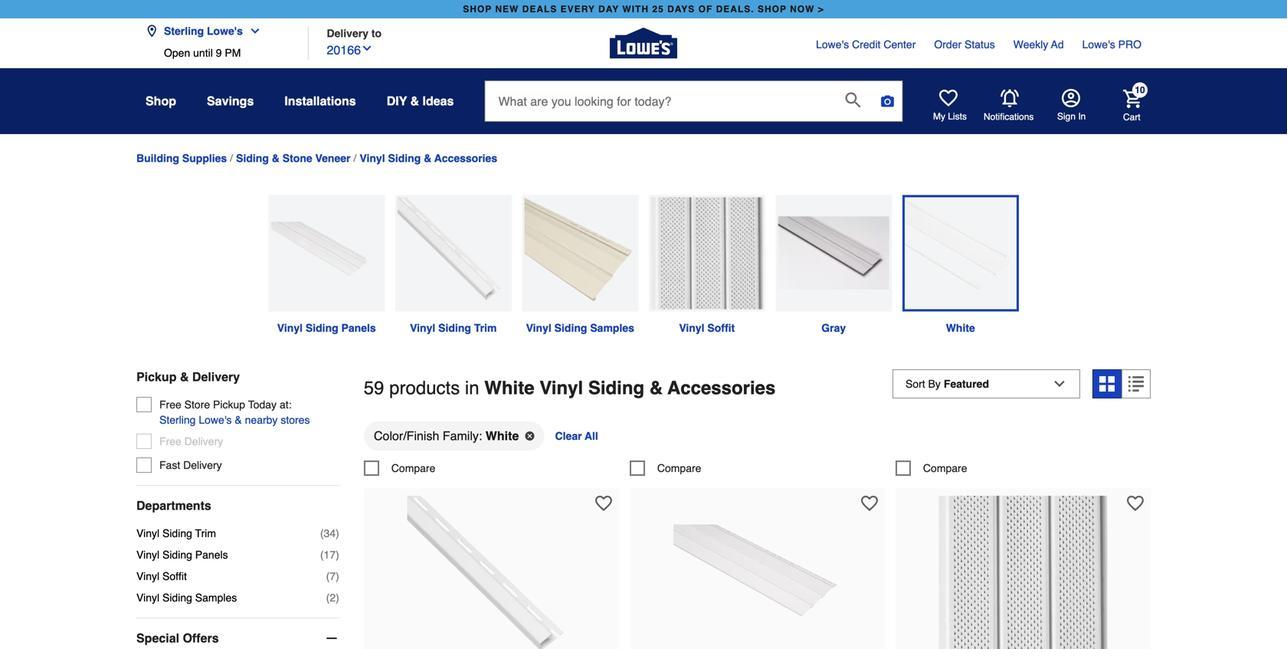 Task type: vqa. For each thing, say whether or not it's contained in the screenshot.
Weekly Ad link
yes



Task type: describe. For each thing, give the bounding box(es) containing it.
0 vertical spatial vinyl siding samples
[[526, 322, 635, 334]]

) for ( 2 )
[[336, 592, 339, 604]]

shop new deals every day with 25 days of deals. shop now > link
[[460, 0, 828, 18]]

25
[[652, 4, 664, 15]]

center
[[884, 38, 916, 51]]

all
[[585, 430, 598, 442]]

with
[[623, 4, 649, 15]]

deals
[[522, 4, 557, 15]]

my
[[933, 111, 946, 122]]

vinyl siding panels image
[[268, 195, 385, 312]]

shop button
[[146, 87, 176, 115]]

georgia-pacific white j-channel vinyl siding trim 0.625-in x 150-in image
[[407, 496, 576, 649]]

building supplies / siding & stone veneer / vinyl siding & accessories
[[136, 152, 497, 164]]

) for ( 34 )
[[336, 527, 339, 540]]

stone
[[283, 152, 312, 164]]

1 horizontal spatial vinyl siding trim
[[410, 322, 497, 334]]

free for free delivery
[[159, 435, 181, 448]]

1 vertical spatial samples
[[195, 592, 237, 604]]

my lists link
[[933, 89, 967, 123]]

59
[[364, 378, 384, 399]]

lowe's pro link
[[1083, 37, 1142, 52]]

17
[[324, 549, 336, 561]]

( for 17
[[320, 549, 324, 561]]

0 horizontal spatial chevron down image
[[243, 25, 261, 37]]

open
[[164, 47, 190, 59]]

lowe's credit center link
[[816, 37, 916, 52]]

credit
[[852, 38, 881, 51]]

ideas
[[423, 94, 454, 108]]

deals.
[[716, 4, 755, 15]]

store
[[184, 399, 210, 411]]

) for ( 7 )
[[336, 570, 339, 583]]

day
[[599, 4, 619, 15]]

sign
[[1058, 111, 1076, 122]]

georgia-pacific 12-in x 143.75-in white vinyl vented soffit image
[[939, 496, 1108, 649]]

delivery down free delivery
[[183, 459, 222, 471]]

ad
[[1051, 38, 1064, 51]]

notifications
[[984, 111, 1034, 122]]

today
[[248, 399, 277, 411]]

fast delivery
[[159, 459, 222, 471]]

0 vertical spatial white
[[946, 322, 975, 334]]

order status
[[935, 38, 995, 51]]

lowe's pro
[[1083, 38, 1142, 51]]

20166
[[327, 43, 361, 57]]

delivery up fast delivery at left bottom
[[184, 435, 223, 448]]

close circle filled image
[[525, 431, 534, 441]]

sterling lowe's & nearby stores
[[159, 414, 310, 426]]

days
[[668, 4, 695, 15]]

0 horizontal spatial panels
[[195, 549, 228, 561]]

in
[[1079, 111, 1086, 122]]

lowe's home improvement account image
[[1062, 89, 1081, 107]]

& inside button
[[410, 94, 419, 108]]

savings
[[207, 94, 254, 108]]

white inside list box
[[486, 429, 519, 443]]

order status link
[[935, 37, 995, 52]]

diy & ideas button
[[387, 87, 454, 115]]

fast
[[159, 459, 180, 471]]

999969214 element
[[364, 461, 436, 476]]

0 vertical spatial pickup
[[136, 370, 177, 384]]

diy
[[387, 94, 407, 108]]

list view image
[[1129, 376, 1144, 392]]

( for 7
[[326, 570, 330, 583]]

list box containing color/finish family:
[[364, 421, 1151, 461]]

diy & ideas
[[387, 94, 454, 108]]

new
[[495, 4, 519, 15]]

building supplies link
[[136, 152, 227, 164]]

& inside "button"
[[235, 414, 242, 426]]

products
[[389, 378, 460, 399]]

stores
[[281, 414, 310, 426]]

0 horizontal spatial vinyl soffit
[[136, 570, 187, 583]]

lowe's inside "button"
[[199, 414, 232, 426]]

building
[[136, 152, 179, 164]]

2 shop from the left
[[758, 4, 787, 15]]

2 heart outline image from the left
[[861, 495, 878, 512]]

compare for the 1095087 element
[[923, 462, 968, 474]]

( 7 )
[[326, 570, 339, 583]]

vinyl siding & accessories color/finish family white image
[[903, 195, 1019, 312]]

family:
[[443, 429, 482, 443]]

vinyl siding samples link
[[517, 195, 644, 336]]

now
[[790, 4, 815, 15]]

clear all button
[[554, 421, 600, 451]]

special offers button
[[136, 619, 339, 649]]

1 / from the left
[[230, 152, 233, 164]]

3 heart outline image from the left
[[1127, 495, 1144, 512]]

( 34 )
[[320, 527, 339, 540]]

vinyl siding & accessories link
[[360, 152, 497, 164]]

1 vertical spatial accessories
[[668, 378, 776, 399]]

cart
[[1124, 112, 1141, 122]]

>
[[818, 4, 824, 15]]

clear
[[555, 430, 582, 442]]

minus image
[[324, 631, 339, 646]]

( 2 )
[[326, 592, 339, 604]]

open until 9 pm
[[164, 47, 241, 59]]

59 products in white vinyl siding & accessories
[[364, 378, 776, 399]]

lowe's home improvement logo image
[[610, 10, 677, 77]]

departments element
[[136, 498, 339, 514]]

free for free store pickup today at:
[[159, 399, 181, 411]]

compare for 1095077 element
[[657, 462, 702, 474]]

free delivery
[[159, 435, 223, 448]]



Task type: locate. For each thing, give the bounding box(es) containing it.
my lists
[[933, 111, 967, 122]]

lowe's home improvement lists image
[[940, 89, 958, 107]]

lowe's credit center
[[816, 38, 916, 51]]

delivery up 20166
[[327, 27, 369, 39]]

of
[[699, 4, 713, 15]]

compare
[[391, 462, 436, 474], [657, 462, 702, 474], [923, 462, 968, 474]]

soffit up special offers
[[162, 570, 187, 583]]

2 horizontal spatial compare
[[923, 462, 968, 474]]

0 vertical spatial free
[[159, 399, 181, 411]]

weekly ad link
[[1014, 37, 1064, 52]]

2 ) from the top
[[336, 549, 339, 561]]

) up 7
[[336, 549, 339, 561]]

2 compare from the left
[[657, 462, 702, 474]]

1 horizontal spatial shop
[[758, 4, 787, 15]]

0 vertical spatial vinyl siding panels
[[277, 322, 376, 334]]

lowe's inside 'link'
[[816, 38, 849, 51]]

vinyl soffit down vinyl soffit image
[[679, 322, 735, 334]]

vinyl
[[360, 152, 385, 164], [277, 322, 303, 334], [410, 322, 436, 334], [526, 322, 552, 334], [679, 322, 705, 334], [540, 378, 583, 399], [136, 527, 159, 540], [136, 549, 159, 561], [136, 570, 159, 583], [136, 592, 159, 604]]

shop left the now
[[758, 4, 787, 15]]

) for ( 17 )
[[336, 549, 339, 561]]

4 ) from the top
[[336, 592, 339, 604]]

0 vertical spatial vinyl siding trim
[[410, 322, 497, 334]]

lowe's up 9
[[207, 25, 243, 37]]

0 horizontal spatial samples
[[195, 592, 237, 604]]

7
[[330, 570, 336, 583]]

lists
[[948, 111, 967, 122]]

2 vertical spatial white
[[486, 429, 519, 443]]

0 horizontal spatial shop
[[463, 4, 492, 15]]

vinyl siding & accessories color/finish family gray image
[[776, 195, 892, 312]]

nearby
[[245, 414, 278, 426]]

compare for 999969214 element
[[391, 462, 436, 474]]

vinyl siding samples
[[526, 322, 635, 334], [136, 592, 237, 604]]

sterling up open
[[164, 25, 204, 37]]

Search Query text field
[[485, 81, 833, 121]]

sterling lowe's button
[[146, 16, 267, 47]]

0 horizontal spatial heart outline image
[[595, 495, 612, 512]]

0 horizontal spatial vinyl siding trim
[[136, 527, 216, 540]]

0 horizontal spatial pickup
[[136, 370, 177, 384]]

sterling inside "button"
[[159, 414, 196, 426]]

vinyl siding samples up special offers
[[136, 592, 237, 604]]

1 ) from the top
[[336, 527, 339, 540]]

0 vertical spatial chevron down image
[[243, 25, 261, 37]]

accessories inside building supplies / siding & stone veneer / vinyl siding & accessories
[[434, 152, 497, 164]]

panels down departments element
[[195, 549, 228, 561]]

lowe's home improvement notification center image
[[1001, 89, 1019, 107]]

lowe's left credit
[[816, 38, 849, 51]]

chevron down image
[[243, 25, 261, 37], [361, 42, 373, 54]]

pickup up sterling lowe's & nearby stores
[[213, 399, 245, 411]]

white
[[946, 322, 975, 334], [485, 378, 535, 399], [486, 429, 519, 443]]

1 vertical spatial chevron down image
[[361, 42, 373, 54]]

vinyl soffit link
[[644, 195, 771, 336]]

sterling inside button
[[164, 25, 204, 37]]

shop new deals every day with 25 days of deals. shop now >
[[463, 4, 824, 15]]

&
[[410, 94, 419, 108], [272, 152, 280, 164], [424, 152, 432, 164], [180, 370, 189, 384], [650, 378, 663, 399], [235, 414, 242, 426]]

( 17 )
[[320, 549, 339, 561]]

sterling lowe's
[[164, 25, 243, 37]]

lowe's left pro
[[1083, 38, 1116, 51]]

free left the store
[[159, 399, 181, 411]]

white right in
[[485, 378, 535, 399]]

sterling
[[164, 25, 204, 37], [159, 414, 196, 426]]

vinyl siding trim link
[[390, 195, 517, 336]]

vinyl siding samples image
[[522, 195, 639, 312]]

/ right 'supplies'
[[230, 152, 233, 164]]

search image
[[846, 92, 861, 107]]

lowe's down the free store pickup today at:
[[199, 414, 232, 426]]

pickup
[[136, 370, 177, 384], [213, 399, 245, 411]]

white link
[[897, 195, 1024, 336]]

sterling lowe's & nearby stores button
[[159, 412, 310, 428]]

compare inside 999969214 element
[[391, 462, 436, 474]]

0 vertical spatial accessories
[[434, 152, 497, 164]]

vinyl inside building supplies / siding & stone veneer / vinyl siding & accessories
[[360, 152, 385, 164]]

0 vertical spatial panels
[[341, 322, 376, 334]]

shop
[[146, 94, 176, 108]]

1 horizontal spatial soffit
[[708, 322, 735, 334]]

10
[[1135, 85, 1146, 95]]

lowe's home improvement cart image
[[1124, 89, 1142, 108]]

( up '17' at the bottom
[[320, 527, 324, 540]]

vinyl soffit image
[[649, 195, 765, 312]]

to
[[372, 27, 382, 39]]

list box
[[364, 421, 1151, 461]]

1 horizontal spatial trim
[[474, 322, 497, 334]]

accessories
[[434, 152, 497, 164], [668, 378, 776, 399]]

1 vertical spatial vinyl siding panels
[[136, 549, 228, 561]]

vinyl siding trim
[[410, 322, 497, 334], [136, 527, 216, 540]]

None search field
[[485, 80, 903, 136]]

installations button
[[285, 87, 356, 115]]

3 ) from the top
[[336, 570, 339, 583]]

1 horizontal spatial accessories
[[668, 378, 776, 399]]

lowe's inside button
[[207, 25, 243, 37]]

1 vertical spatial free
[[159, 435, 181, 448]]

delivery up the free store pickup today at:
[[192, 370, 240, 384]]

0 horizontal spatial compare
[[391, 462, 436, 474]]

trim down departments
[[195, 527, 216, 540]]

/
[[230, 152, 233, 164], [354, 152, 357, 164]]

sterling for sterling lowe's
[[164, 25, 204, 37]]

( down 7
[[326, 592, 330, 604]]

veneer
[[315, 152, 351, 164]]

) down 7
[[336, 592, 339, 604]]

soffit
[[708, 322, 735, 334], [162, 570, 187, 583]]

vinyl siding panels down departments
[[136, 549, 228, 561]]

1 vertical spatial vinyl soffit
[[136, 570, 187, 583]]

compare inside the 1095087 element
[[923, 462, 968, 474]]

order
[[935, 38, 962, 51]]

panels
[[341, 322, 376, 334], [195, 549, 228, 561]]

sign in button
[[1058, 89, 1086, 123]]

1 vertical spatial sterling
[[159, 414, 196, 426]]

( for 2
[[326, 592, 330, 604]]

0 vertical spatial soffit
[[708, 322, 735, 334]]

status
[[965, 38, 995, 51]]

1 vertical spatial pickup
[[213, 399, 245, 411]]

gray
[[822, 322, 846, 334]]

2 / from the left
[[354, 152, 357, 164]]

weekly ad
[[1014, 38, 1064, 51]]

camera image
[[880, 94, 895, 109]]

1 horizontal spatial samples
[[590, 322, 635, 334]]

samples
[[590, 322, 635, 334], [195, 592, 237, 604]]

1 horizontal spatial chevron down image
[[361, 42, 373, 54]]

in
[[465, 378, 479, 399]]

vinyl siding samples up 59 products in white vinyl siding & accessories
[[526, 322, 635, 334]]

0 horizontal spatial trim
[[195, 527, 216, 540]]

1 horizontal spatial compare
[[657, 462, 702, 474]]

sterling for sterling lowe's & nearby stores
[[159, 414, 196, 426]]

vinyl siding trim down departments
[[136, 527, 216, 540]]

until
[[193, 47, 213, 59]]

1 horizontal spatial heart outline image
[[861, 495, 878, 512]]

2 free from the top
[[159, 435, 181, 448]]

white left close circle filled 'icon'
[[486, 429, 519, 443]]

free
[[159, 399, 181, 411], [159, 435, 181, 448]]

departments
[[136, 499, 211, 513]]

siding & stone veneer link
[[236, 152, 351, 164]]

weekly
[[1014, 38, 1049, 51]]

0 vertical spatial vinyl soffit
[[679, 322, 735, 334]]

vinyl soffit up special
[[136, 570, 187, 583]]

2 horizontal spatial heart outline image
[[1127, 495, 1144, 512]]

free up the fast
[[159, 435, 181, 448]]

location image
[[146, 25, 158, 37]]

pm
[[225, 47, 241, 59]]

panels up 59
[[341, 322, 376, 334]]

undefined 12-in x 143.75-in white vinyl solid soffit image
[[673, 496, 842, 649]]

1 horizontal spatial vinyl siding panels
[[277, 322, 376, 334]]

1095087 element
[[896, 461, 968, 476]]

offers
[[183, 631, 219, 645]]

1 vertical spatial white
[[485, 378, 535, 399]]

vinyl siding trim up in
[[410, 322, 497, 334]]

1 shop from the left
[[463, 4, 492, 15]]

clear all
[[555, 430, 598, 442]]

1 compare from the left
[[391, 462, 436, 474]]

1095077 element
[[630, 461, 702, 476]]

0 vertical spatial samples
[[590, 322, 635, 334]]

9
[[216, 47, 222, 59]]

vinyl siding trim image
[[395, 195, 512, 312]]

supplies
[[182, 152, 227, 164]]

20166 button
[[327, 39, 373, 59]]

1 horizontal spatial vinyl soffit
[[679, 322, 735, 334]]

1 vertical spatial vinyl siding samples
[[136, 592, 237, 604]]

white down vinyl siding & accessories color/finish family white image
[[946, 322, 975, 334]]

( down ( 34 )
[[320, 549, 324, 561]]

( for 34
[[320, 527, 324, 540]]

vinyl siding panels down the 'vinyl siding panels' image
[[277, 322, 376, 334]]

pro
[[1119, 38, 1142, 51]]

siding
[[236, 152, 269, 164], [388, 152, 421, 164], [306, 322, 338, 334], [439, 322, 471, 334], [555, 322, 587, 334], [588, 378, 645, 399], [162, 527, 192, 540], [162, 549, 192, 561], [162, 592, 192, 604]]

0 horizontal spatial vinyl siding samples
[[136, 592, 237, 604]]

/ right 'veneer'
[[354, 152, 357, 164]]

soffit down vinyl soffit image
[[708, 322, 735, 334]]

1 vertical spatial trim
[[195, 527, 216, 540]]

chevron down image inside 20166 button
[[361, 42, 373, 54]]

delivery to
[[327, 27, 382, 39]]

( down '17' at the bottom
[[326, 570, 330, 583]]

1 free from the top
[[159, 399, 181, 411]]

color/finish
[[374, 429, 439, 443]]

(
[[320, 527, 324, 540], [320, 549, 324, 561], [326, 570, 330, 583], [326, 592, 330, 604]]

1 vertical spatial soffit
[[162, 570, 187, 583]]

0 vertical spatial trim
[[474, 322, 497, 334]]

1 vertical spatial panels
[[195, 549, 228, 561]]

pickup up free delivery
[[136, 370, 177, 384]]

1 horizontal spatial /
[[354, 152, 357, 164]]

3 compare from the left
[[923, 462, 968, 474]]

installations
[[285, 94, 356, 108]]

heart outline image
[[595, 495, 612, 512], [861, 495, 878, 512], [1127, 495, 1144, 512]]

delivery
[[327, 27, 369, 39], [192, 370, 240, 384], [184, 435, 223, 448], [183, 459, 222, 471]]

vinyl siding panels
[[277, 322, 376, 334], [136, 549, 228, 561]]

0 horizontal spatial accessories
[[434, 152, 497, 164]]

trim up in
[[474, 322, 497, 334]]

savings button
[[207, 87, 254, 115]]

samples up special offers button
[[195, 592, 237, 604]]

) up '17' at the bottom
[[336, 527, 339, 540]]

0 vertical spatial sterling
[[164, 25, 204, 37]]

at:
[[280, 399, 292, 411]]

shop left new
[[463, 4, 492, 15]]

0 horizontal spatial /
[[230, 152, 233, 164]]

1 vertical spatial vinyl siding trim
[[136, 527, 216, 540]]

special
[[136, 631, 179, 645]]

grid view image
[[1100, 376, 1115, 392]]

sterling down the store
[[159, 414, 196, 426]]

vinyl siding panels link
[[263, 195, 390, 336]]

lowe's
[[207, 25, 243, 37], [816, 38, 849, 51], [1083, 38, 1116, 51], [199, 414, 232, 426]]

free store pickup today at:
[[159, 399, 292, 411]]

gray link
[[771, 195, 897, 336]]

1 horizontal spatial pickup
[[213, 399, 245, 411]]

1 heart outline image from the left
[[595, 495, 612, 512]]

1 horizontal spatial panels
[[341, 322, 376, 334]]

) up ( 2 )
[[336, 570, 339, 583]]

2
[[330, 592, 336, 604]]

special offers
[[136, 631, 219, 645]]

0 horizontal spatial soffit
[[162, 570, 187, 583]]

samples up 59 products in white vinyl siding & accessories
[[590, 322, 635, 334]]

1 horizontal spatial vinyl siding samples
[[526, 322, 635, 334]]

compare inside 1095077 element
[[657, 462, 702, 474]]

0 horizontal spatial vinyl siding panels
[[136, 549, 228, 561]]



